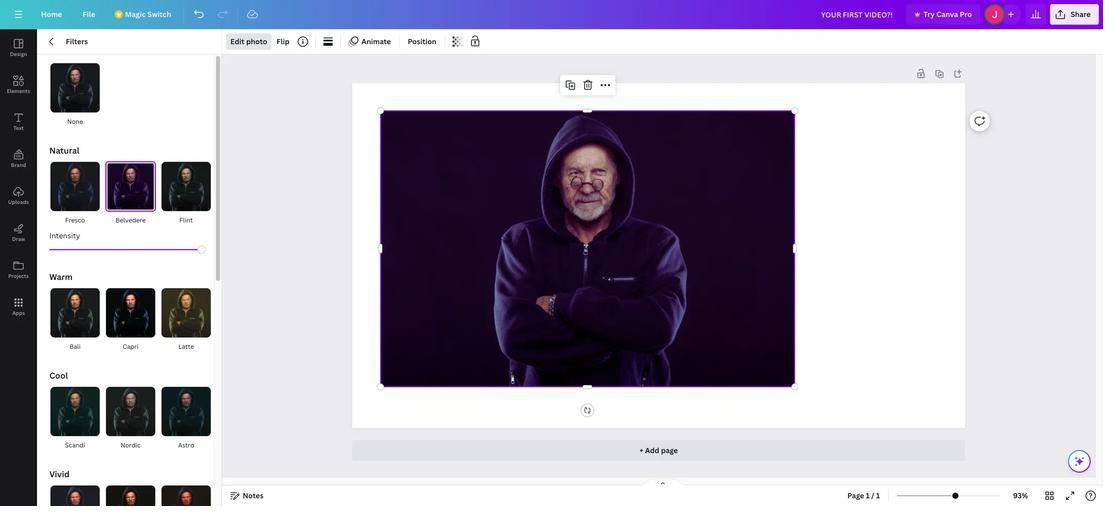 Task type: locate. For each thing, give the bounding box(es) containing it.
+ add page
[[640, 446, 678, 456]]

scandi button
[[49, 387, 101, 452]]

position
[[408, 37, 437, 46]]

home
[[41, 9, 62, 19]]

elements button
[[0, 66, 37, 103]]

magic switch button
[[108, 4, 179, 25]]

warm
[[49, 272, 73, 283]]

apps button
[[0, 289, 37, 326]]

magic switch
[[125, 9, 171, 19]]

belvedere button
[[105, 162, 156, 226]]

page 1 / 1
[[848, 491, 881, 501]]

projects
[[8, 273, 29, 280]]

+
[[640, 446, 644, 456]]

edit
[[231, 37, 245, 46]]

1 horizontal spatial 1
[[877, 491, 881, 501]]

latte
[[179, 343, 194, 351]]

file button
[[75, 4, 104, 25]]

page
[[662, 446, 678, 456]]

position button
[[404, 33, 441, 50]]

draw
[[12, 236, 25, 243]]

1
[[867, 491, 870, 501], [877, 491, 881, 501]]

edit photo
[[231, 37, 267, 46]]

capri
[[123, 343, 139, 351]]

pro
[[961, 9, 973, 19]]

1 1 from the left
[[867, 491, 870, 501]]

cool
[[49, 371, 68, 382]]

fresco
[[65, 216, 85, 225]]

design
[[10, 50, 27, 58]]

0 horizontal spatial 1
[[867, 491, 870, 501]]

share
[[1071, 9, 1092, 19]]

1 right /
[[877, 491, 881, 501]]

none button
[[49, 63, 101, 128]]

text button
[[0, 103, 37, 140]]

latte button
[[161, 288, 212, 353]]

brand
[[11, 162, 26, 169]]

scandi
[[65, 442, 85, 450]]

notes button
[[226, 488, 268, 505]]

flint button
[[161, 162, 212, 226]]

rustiq image
[[106, 486, 155, 507]]

filters
[[66, 37, 88, 46]]

animate
[[362, 37, 391, 46]]

main menu bar
[[0, 0, 1104, 29]]

flip
[[277, 37, 290, 46]]

93%
[[1014, 491, 1029, 501]]

try canva pro
[[924, 9, 973, 19]]

nordic
[[121, 442, 141, 450]]

share button
[[1051, 4, 1100, 25]]

eldar image
[[162, 486, 211, 507]]

1 left /
[[867, 491, 870, 501]]

photo
[[246, 37, 267, 46]]



Task type: vqa. For each thing, say whether or not it's contained in the screenshot.
the Try Canva Pro button
yes



Task type: describe. For each thing, give the bounding box(es) containing it.
canva assistant image
[[1074, 456, 1086, 468]]

brand button
[[0, 140, 37, 178]]

astro button
[[161, 387, 212, 452]]

flip button
[[273, 33, 294, 50]]

page
[[848, 491, 865, 501]]

+ add page button
[[352, 441, 966, 462]]

uploads
[[8, 199, 29, 206]]

none
[[67, 117, 83, 126]]

elements
[[7, 87, 30, 95]]

/
[[872, 491, 875, 501]]

vivid
[[49, 469, 70, 481]]

chroma image
[[50, 486, 100, 507]]

apps
[[12, 310, 25, 317]]

bali button
[[49, 288, 101, 353]]

text
[[13, 125, 24, 132]]

Design title text field
[[813, 4, 903, 25]]

design button
[[0, 29, 37, 66]]

fresco button
[[49, 162, 101, 226]]

animate button
[[345, 33, 395, 50]]

uploads button
[[0, 178, 37, 215]]

side panel tab list
[[0, 29, 37, 326]]

magic
[[125, 9, 146, 19]]

try
[[924, 9, 935, 19]]

draw button
[[0, 215, 37, 252]]

edit photo button
[[226, 33, 272, 50]]

switch
[[148, 9, 171, 19]]

2 1 from the left
[[877, 491, 881, 501]]

capri button
[[105, 288, 156, 353]]

show pages image
[[638, 479, 688, 487]]

add
[[646, 446, 660, 456]]

intensity
[[49, 231, 80, 241]]

flint
[[180, 216, 193, 225]]

nordic button
[[105, 387, 156, 452]]

astro
[[178, 442, 194, 450]]

natural
[[49, 145, 79, 156]]

try canva pro button
[[907, 4, 981, 25]]

belvedere
[[116, 216, 146, 225]]

file
[[83, 9, 95, 19]]

canva
[[937, 9, 959, 19]]

bali
[[70, 343, 81, 351]]

93% button
[[1005, 488, 1038, 505]]

home link
[[33, 4, 70, 25]]

projects button
[[0, 252, 37, 289]]

notes
[[243, 491, 264, 501]]



